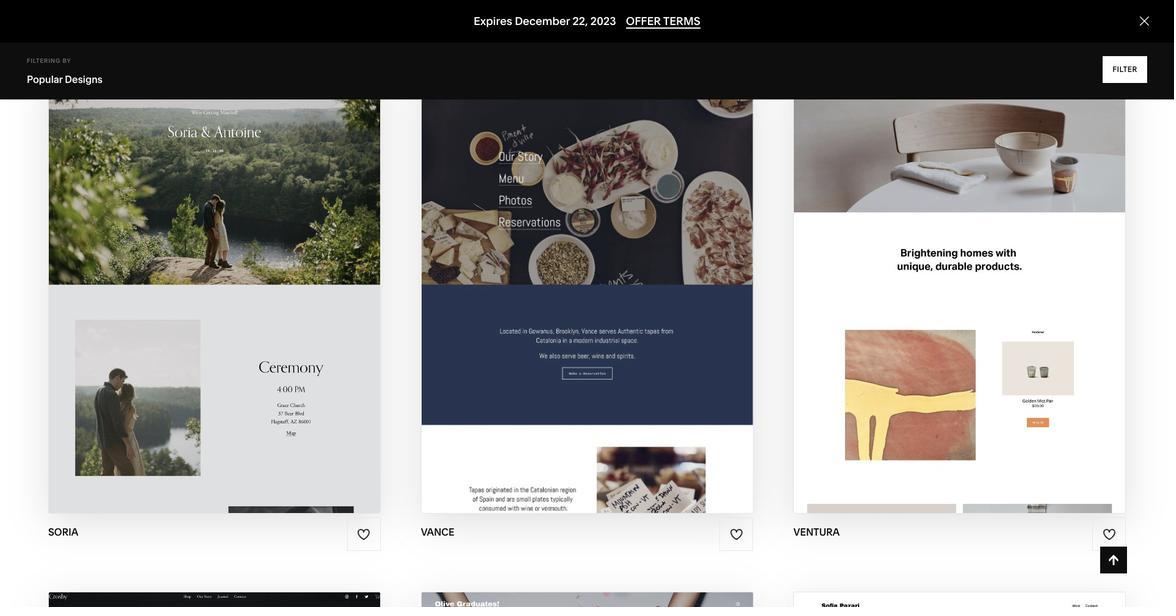 Task type: vqa. For each thing, say whether or not it's contained in the screenshot.
Local
no



Task type: locate. For each thing, give the bounding box(es) containing it.
vance inside button
[[597, 269, 638, 283]]

2 horizontal spatial with
[[928, 269, 959, 283]]

3 with from the left
[[928, 269, 959, 283]]

3 start from the left
[[888, 269, 925, 283]]

ventura
[[962, 269, 1019, 283], [794, 527, 840, 539]]

start with vance
[[523, 269, 638, 283]]

1 horizontal spatial ventura
[[962, 269, 1019, 283]]

with for vance
[[563, 269, 594, 283]]

1 start from the left
[[152, 269, 189, 283]]

0 vertical spatial vance
[[597, 269, 638, 283]]

filter button
[[1103, 56, 1148, 83]]

preview
[[168, 293, 221, 307], [539, 293, 592, 307]]

0 vertical spatial soria
[[226, 269, 264, 283]]

start for preview soria
[[152, 269, 189, 283]]

start with ventura button
[[888, 259, 1032, 293]]

1 preview from the left
[[168, 293, 221, 307]]

start
[[152, 269, 189, 283], [523, 269, 560, 283], [888, 269, 925, 283]]

designs
[[65, 73, 103, 85]]

preview down start with soria
[[168, 293, 221, 307]]

1 vertical spatial ventura
[[794, 527, 840, 539]]

filter
[[1113, 65, 1138, 74]]

start with soria button
[[152, 259, 277, 293]]

add soria to your favorites list image
[[357, 528, 371, 542]]

back to top image
[[1108, 554, 1121, 567]]

2 horizontal spatial start
[[888, 269, 925, 283]]

start inside button
[[523, 269, 560, 283]]

start with soria
[[152, 269, 264, 283]]

0 horizontal spatial with
[[192, 269, 223, 283]]

1 vertical spatial vance
[[595, 293, 636, 307]]

1 horizontal spatial start
[[523, 269, 560, 283]]

preview soria link
[[168, 283, 261, 317]]

vance image
[[422, 72, 753, 514]]

start for preview vance
[[523, 269, 560, 283]]

preview down start with vance
[[539, 293, 592, 307]]

crosby image
[[49, 593, 380, 608]]

vance
[[597, 269, 638, 283], [595, 293, 636, 307], [421, 527, 455, 539]]

by
[[63, 57, 71, 64]]

with inside button
[[563, 269, 594, 283]]

pazari image
[[795, 593, 1126, 608]]

popular designs
[[27, 73, 103, 85]]

2 start from the left
[[523, 269, 560, 283]]

1 with from the left
[[192, 269, 223, 283]]

expires
[[474, 14, 513, 28]]

1 horizontal spatial with
[[563, 269, 594, 283]]

preview for preview soria
[[168, 293, 221, 307]]

with
[[192, 269, 223, 283], [563, 269, 594, 283], [928, 269, 959, 283]]

filtering
[[27, 57, 61, 64]]

0 horizontal spatial preview
[[168, 293, 221, 307]]

0 vertical spatial ventura
[[962, 269, 1019, 283]]

soria
[[226, 269, 264, 283], [224, 293, 261, 307], [48, 527, 78, 539]]

2 preview from the left
[[539, 293, 592, 307]]

offer terms link
[[626, 14, 701, 29]]

0 horizontal spatial start
[[152, 269, 189, 283]]

offer
[[626, 14, 661, 28]]

ventura image
[[795, 72, 1126, 514]]

1 horizontal spatial preview
[[539, 293, 592, 307]]

2 with from the left
[[563, 269, 594, 283]]

start with vance button
[[523, 259, 651, 293]]



Task type: describe. For each thing, give the bounding box(es) containing it.
2 vertical spatial vance
[[421, 527, 455, 539]]

preview soria
[[168, 293, 261, 307]]

preview vance link
[[539, 283, 636, 317]]

start with ventura
[[888, 269, 1019, 283]]

add vance to your favorites list image
[[730, 528, 744, 542]]

preview vance
[[539, 293, 636, 307]]

december
[[515, 14, 570, 28]]

ventura inside button
[[962, 269, 1019, 283]]

offer terms
[[626, 14, 701, 28]]

0 horizontal spatial ventura
[[794, 527, 840, 539]]

soria inside button
[[226, 269, 264, 283]]

with for soria
[[192, 269, 223, 283]]

expires december 22, 2023
[[474, 14, 616, 28]]

add ventura to your favorites list image
[[1103, 528, 1116, 542]]

popular
[[27, 73, 63, 85]]

22,
[[573, 14, 588, 28]]

filtering by
[[27, 57, 71, 64]]

wycoff image
[[422, 593, 753, 608]]

terms
[[664, 14, 701, 28]]

1 vertical spatial soria
[[224, 293, 261, 307]]

soria image
[[49, 72, 380, 514]]

2 vertical spatial soria
[[48, 527, 78, 539]]

preview for preview vance
[[539, 293, 592, 307]]

2023
[[591, 14, 616, 28]]



